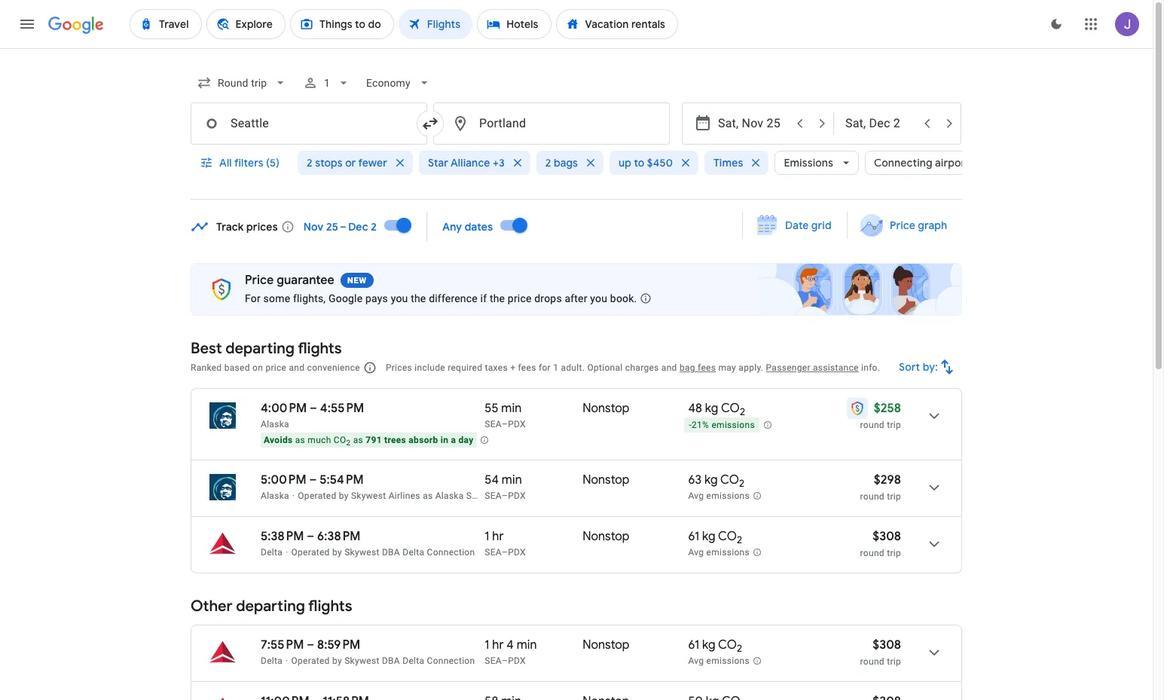Task type: describe. For each thing, give the bounding box(es) containing it.
after
[[565, 292, 588, 304]]

track
[[216, 220, 244, 233]]

book.
[[610, 292, 637, 304]]

Arrival time: 6:38 PM. text field
[[317, 529, 361, 544]]

4:00 pm – 4:55 pm alaska
[[261, 401, 364, 430]]

date
[[785, 219, 809, 232]]

passenger
[[766, 362, 811, 373]]

any dates
[[442, 220, 493, 233]]

emissions button
[[775, 145, 859, 181]]

or
[[345, 156, 356, 170]]

dba for 8:59 pm
[[382, 656, 400, 666]]

– inside 54 min sea – pdx
[[502, 491, 508, 501]]

operated for 8:59 pm
[[291, 656, 330, 666]]

by for 6:38 pm
[[332, 547, 342, 558]]

1 button
[[297, 65, 357, 101]]

nonstop flight. element for 55 min
[[583, 401, 630, 418]]

2 bags
[[545, 156, 578, 170]]

leaves seattle-tacoma international airport at 7:55 pm on saturday, november 25 and arrives at portland international airport at 8:59 pm on saturday, november 25. element
[[261, 637, 360, 653]]

taxes
[[485, 362, 508, 373]]

star alliance +3 button
[[419, 145, 530, 181]]

for
[[245, 292, 261, 304]]

54
[[485, 472, 499, 488]]

alaska left skywest
[[435, 491, 464, 501]]

emissions for 54 min
[[706, 491, 750, 501]]

$308 for min
[[873, 637, 901, 653]]

nonstop flight. element for 1 hr 4 min
[[583, 637, 630, 655]]

google
[[329, 292, 363, 304]]

round for 54 min
[[860, 491, 885, 502]]

2 you from the left
[[590, 292, 607, 304]]

1 horizontal spatial as
[[353, 435, 363, 445]]

charges
[[625, 362, 659, 373]]

convenience
[[307, 362, 360, 373]]

61 for min
[[688, 637, 699, 653]]

connecting
[[874, 156, 933, 170]]

Departure time: 4:00 PM. text field
[[261, 401, 307, 416]]

hr for sea
[[492, 529, 504, 544]]

+3
[[493, 156, 505, 170]]

price guarantee
[[245, 273, 335, 288]]

total duration 58 min. element
[[485, 694, 583, 700]]

– inside 4:00 pm – 4:55 pm alaska
[[310, 401, 317, 416]]

trip for 1 hr
[[887, 548, 901, 558]]

avoids as much co2 as 791 trees absorb in a day. learn more about this calculation. image
[[480, 436, 489, 445]]

1 round from the top
[[860, 420, 885, 430]]

avoids as much co 2 as 791 trees absorb in a day
[[264, 435, 474, 447]]

grid
[[812, 219, 832, 232]]

nov
[[304, 220, 324, 233]]

1 and from the left
[[289, 362, 305, 373]]

alaska down 5:00 pm text box
[[261, 491, 289, 501]]

for some flights, google pays you the difference if the price drops after you book.
[[245, 292, 637, 304]]

price for price graph
[[890, 219, 915, 232]]

63
[[688, 472, 702, 488]]

sea for 55
[[485, 419, 502, 430]]

passenger assistance button
[[766, 362, 859, 373]]

1 you from the left
[[391, 292, 408, 304]]

all filters (5) button
[[191, 145, 292, 181]]

co for 1 hr
[[718, 529, 737, 544]]

main content containing best departing flights
[[191, 207, 962, 700]]

(5)
[[266, 156, 280, 170]]

optional
[[587, 362, 623, 373]]

emissions for 1 hr
[[706, 547, 750, 558]]

alliance
[[451, 156, 490, 170]]

Arrival time: 8:59 PM. text field
[[317, 637, 360, 653]]

avg for 1 hr
[[688, 547, 704, 558]]

1 vertical spatial price
[[266, 362, 287, 373]]

61 for –
[[688, 529, 699, 544]]

connecting airports button
[[865, 145, 1001, 181]]

1 fees from the left
[[518, 362, 536, 373]]

21%
[[692, 420, 709, 430]]

graph
[[918, 219, 947, 232]]

5 nonstop flight. element from the top
[[583, 694, 630, 700]]

63 kg co 2
[[688, 472, 745, 490]]

min for 55 min
[[501, 401, 522, 416]]

prices
[[246, 220, 278, 233]]

2 inside the avoids as much co 2 as 791 trees absorb in a day
[[346, 439, 351, 447]]

1 the from the left
[[411, 292, 426, 304]]

25 – dec
[[326, 220, 368, 233]]

connection for 1 hr
[[427, 547, 475, 558]]

791
[[366, 435, 382, 445]]

-21% emissions
[[689, 420, 755, 430]]

drops
[[534, 292, 562, 304]]

Arrival time: 5:54 PM. text field
[[320, 472, 364, 488]]

2 inside find the best price 'region'
[[371, 220, 377, 233]]

guarantee
[[277, 273, 335, 288]]

leaves seattle-tacoma international airport at 4:00 pm on saturday, november 25 and arrives at portland international airport at 4:55 pm on saturday, november 25. element
[[261, 401, 364, 416]]

2 fees from the left
[[698, 362, 716, 373]]

2 and from the left
[[661, 362, 677, 373]]

– left 5:54 pm at the left
[[309, 472, 317, 488]]

ranked
[[191, 362, 222, 373]]

based
[[224, 362, 250, 373]]

trip for 54 min
[[887, 491, 901, 502]]

star
[[428, 156, 448, 170]]

nonstop for 54 min
[[583, 472, 630, 488]]

258 US dollars text field
[[874, 401, 901, 416]]

skywest
[[466, 491, 502, 501]]

sea for 1
[[485, 547, 502, 558]]

flights,
[[293, 292, 326, 304]]

1 hr sea – pdx
[[485, 529, 526, 558]]

pdx inside 1 hr 4 min sea – pdx
[[508, 656, 526, 666]]

4:00 pm
[[261, 401, 307, 416]]

stops
[[315, 156, 343, 170]]

7:55 pm – 8:59 pm
[[261, 637, 360, 653]]

departing for best
[[226, 339, 295, 358]]

prices
[[386, 362, 412, 373]]

find the best price region
[[191, 207, 962, 251]]

round trip
[[860, 420, 901, 430]]

if
[[480, 292, 487, 304]]

5:38 pm – 6:38 pm
[[261, 529, 361, 544]]

airports
[[935, 156, 975, 170]]

by:
[[923, 360, 938, 374]]

apply.
[[739, 362, 764, 373]]

some
[[263, 292, 290, 304]]

sort
[[899, 360, 920, 374]]

5:38 pm
[[261, 529, 304, 544]]

sea inside 1 hr 4 min sea – pdx
[[485, 656, 502, 666]]

ranked based on price and convenience
[[191, 362, 360, 373]]

sort by: button
[[893, 349, 962, 385]]

kg for 1 hr 4 min
[[702, 637, 716, 653]]

flight details. leaves seattle-tacoma international airport at 4:00 pm on saturday, november 25 and arrives at portland international airport at 4:55 pm on saturday, november 25. image
[[916, 398, 952, 434]]

include
[[415, 362, 445, 373]]

date grid button
[[746, 212, 844, 239]]

leaves seattle-tacoma international airport at 11:00 pm on saturday, november 25 and arrives at portland international airport at 11:58 pm on saturday, november 25. element
[[261, 694, 369, 700]]

1 for 1 hr 4 min sea – pdx
[[485, 637, 489, 653]]

operated by skywest airlines as alaska skywest
[[298, 491, 502, 501]]

star alliance +3
[[428, 156, 505, 170]]

connection for 1 hr 4 min
[[427, 656, 475, 666]]

2 inside popup button
[[545, 156, 551, 170]]

emissions for 1 hr 4 min
[[706, 656, 750, 666]]

best
[[191, 339, 222, 358]]

pdx for 55 min
[[508, 419, 526, 430]]

Return text field
[[845, 103, 915, 144]]

main menu image
[[18, 15, 36, 33]]

nonstop flight. element for 1 hr
[[583, 529, 630, 546]]

+
[[510, 362, 516, 373]]

kg for 55 min
[[705, 401, 718, 416]]

other
[[191, 597, 233, 616]]

$450
[[647, 156, 673, 170]]

1 for 1
[[324, 77, 330, 89]]

$298 round trip
[[860, 472, 901, 502]]

co for 55 min
[[721, 401, 740, 416]]

$298
[[874, 472, 901, 488]]

298 US dollars text field
[[874, 472, 901, 488]]



Task type: locate. For each thing, give the bounding box(es) containing it.
dba for 6:38 pm
[[382, 547, 400, 558]]

operated by skywest dba delta connection down 8:59 pm
[[291, 656, 475, 666]]

assistance
[[813, 362, 859, 373]]

learn more about ranking image
[[363, 361, 377, 375]]

flights for other departing flights
[[308, 597, 352, 616]]

Arrival time: 11:58 PM. text field
[[323, 694, 369, 700]]

round down $308 text box
[[860, 656, 885, 667]]

3 avg emissions from the top
[[688, 656, 750, 666]]

4 round from the top
[[860, 656, 885, 667]]

by for 8:59 pm
[[332, 656, 342, 666]]

3 pdx from the top
[[508, 547, 526, 558]]

filters
[[234, 156, 263, 170]]

up
[[619, 156, 631, 170]]

learn more about tracked prices image
[[281, 220, 294, 233]]

alaska up avoids
[[261, 419, 289, 430]]

and down best departing flights
[[289, 362, 305, 373]]

round for 1 hr
[[860, 548, 885, 558]]

2 vertical spatial skywest
[[344, 656, 379, 666]]

1
[[324, 77, 330, 89], [553, 362, 559, 373], [485, 529, 489, 544], [485, 637, 489, 653]]

3 trip from the top
[[887, 548, 901, 558]]

55 min sea – pdx
[[485, 401, 526, 430]]

4
[[507, 637, 514, 653]]

Departure time: 5:38 PM. text field
[[261, 529, 304, 544]]

308 US dollars text field
[[873, 529, 901, 544]]

1 vertical spatial avg
[[688, 547, 704, 558]]

– left arrival time: 4:55 pm. 'text field'
[[310, 401, 317, 416]]

trip for 1 hr 4 min
[[887, 656, 901, 667]]

7:55 pm
[[261, 637, 304, 653]]

2 vertical spatial by
[[332, 656, 342, 666]]

1 horizontal spatial price
[[890, 219, 915, 232]]

you
[[391, 292, 408, 304], [590, 292, 607, 304]]

departing for other
[[236, 597, 305, 616]]

3 round from the top
[[860, 548, 885, 558]]

4 nonstop flight. element from the top
[[583, 637, 630, 655]]

skywest down 5:54 pm at the left
[[351, 491, 386, 501]]

$308
[[873, 529, 901, 544], [873, 637, 901, 653]]

3 avg from the top
[[688, 656, 704, 666]]

1 hr from the top
[[492, 529, 504, 544]]

nonstop flight. element for 54 min
[[583, 472, 630, 490]]

2 sea from the top
[[485, 491, 502, 501]]

$308 round trip for –
[[860, 529, 901, 558]]

flight details. leaves seattle-tacoma international airport at 5:00 pm on saturday, november 25 and arrives at portland international airport at 5:54 pm on saturday, november 25. image
[[916, 469, 952, 506]]

1 vertical spatial departing
[[236, 597, 305, 616]]

leaves seattle-tacoma international airport at 5:38 pm on saturday, november 25 and arrives at portland international airport at 6:38 pm on saturday, november 25. element
[[261, 529, 361, 544]]

2 inside 63 kg co 2
[[739, 477, 745, 490]]

2 trip from the top
[[887, 491, 901, 502]]

1 horizontal spatial the
[[490, 292, 505, 304]]

on
[[252, 362, 263, 373]]

0 horizontal spatial you
[[391, 292, 408, 304]]

co for 1 hr 4 min
[[718, 637, 737, 653]]

kg
[[705, 401, 718, 416], [704, 472, 718, 488], [702, 529, 716, 544], [702, 637, 716, 653]]

price graph
[[890, 219, 947, 232]]

0 vertical spatial by
[[339, 491, 349, 501]]

other departing flights
[[191, 597, 352, 616]]

trip down $308 text box
[[887, 656, 901, 667]]

1 sea from the top
[[485, 419, 502, 430]]

61 kg co 2 for min
[[688, 637, 742, 655]]

$308 left the flight details. leaves seattle-tacoma international airport at 7:55 pm on saturday, november 25 and arrives at portland international airport at 8:59 pm on saturday, november 25. icon
[[873, 637, 901, 653]]

pdx inside 54 min sea – pdx
[[508, 491, 526, 501]]

0 vertical spatial $308 round trip
[[860, 529, 901, 558]]

total duration 1 hr. element
[[485, 529, 583, 546]]

sea inside 55 min sea – pdx
[[485, 419, 502, 430]]

adult.
[[561, 362, 585, 373]]

much
[[308, 435, 331, 445]]

hr inside 1 hr 4 min sea – pdx
[[492, 637, 504, 653]]

1 vertical spatial dba
[[382, 656, 400, 666]]

round down '258 us dollars' text box
[[860, 420, 885, 430]]

sea down 54
[[485, 491, 502, 501]]

as right the airlines
[[423, 491, 433, 501]]

2 round from the top
[[860, 491, 885, 502]]

0 vertical spatial skywest
[[351, 491, 386, 501]]

2 inside 48 kg co 2
[[740, 406, 745, 418]]

1 vertical spatial price
[[245, 273, 274, 288]]

price left graph
[[890, 219, 915, 232]]

– left arrival time: 6:38 pm. text field
[[307, 529, 314, 544]]

pdx inside 1 hr sea – pdx
[[508, 547, 526, 558]]

nonstop for 1 hr 4 min
[[583, 637, 630, 653]]

1 vertical spatial flights
[[308, 597, 352, 616]]

Departure time: 5:00 PM. text field
[[261, 472, 306, 488]]

and left bag
[[661, 362, 677, 373]]

price graph button
[[851, 212, 959, 239]]

1 vertical spatial 61 kg co 2
[[688, 637, 742, 655]]

bags
[[554, 156, 578, 170]]

None text field
[[191, 102, 427, 145], [433, 102, 670, 145], [191, 102, 427, 145], [433, 102, 670, 145]]

0 vertical spatial avg emissions
[[688, 491, 750, 501]]

1 connection from the top
[[427, 547, 475, 558]]

2 the from the left
[[490, 292, 505, 304]]

$308 round trip for min
[[860, 637, 901, 667]]

min right 4 at left bottom
[[517, 637, 537, 653]]

2 dba from the top
[[382, 656, 400, 666]]

connection left 1 hr 4 min sea – pdx
[[427, 656, 475, 666]]

1 vertical spatial $308 round trip
[[860, 637, 901, 667]]

fewer
[[358, 156, 387, 170]]

1 61 from the top
[[688, 529, 699, 544]]

round for 1 hr 4 min
[[860, 656, 885, 667]]

2 inside 'popup button'
[[307, 156, 313, 170]]

308 US dollars text field
[[873, 637, 901, 653]]

up to $450
[[619, 156, 673, 170]]

2 avg emissions from the top
[[688, 547, 750, 558]]

– inside 55 min sea – pdx
[[502, 419, 508, 430]]

1 vertical spatial operated by skywest dba delta connection
[[291, 656, 475, 666]]

skywest for 8:59 pm
[[344, 656, 379, 666]]

1 nonstop flight. element from the top
[[583, 401, 630, 418]]

6:38 pm
[[317, 529, 361, 544]]

skywest down 8:59 pm
[[344, 656, 379, 666]]

price right "on"
[[266, 362, 287, 373]]

trip down "$258"
[[887, 420, 901, 430]]

trip down 308 us dollars text field
[[887, 548, 901, 558]]

main content
[[191, 207, 962, 700]]

1 vertical spatial skywest
[[344, 547, 379, 558]]

skywest for 6:38 pm
[[344, 547, 379, 558]]

1 vertical spatial avg emissions
[[688, 547, 750, 558]]

the right if at the left top of the page
[[490, 292, 505, 304]]

sea inside 1 hr sea – pdx
[[485, 547, 502, 558]]

operated by skywest dba delta connection for 5:38 pm – 6:38 pm
[[291, 547, 475, 558]]

as
[[295, 435, 305, 445], [353, 435, 363, 445], [423, 491, 433, 501]]

by down the 6:38 pm
[[332, 547, 342, 558]]

as left much
[[295, 435, 305, 445]]

absorb
[[409, 435, 438, 445]]

– down total duration 1 hr. element
[[502, 547, 508, 558]]

min right 54
[[502, 472, 522, 488]]

– inside 1 hr 4 min sea – pdx
[[502, 656, 508, 666]]

connection left 1 hr sea – pdx
[[427, 547, 475, 558]]

round inside $298 round trip
[[860, 491, 885, 502]]

flights up 8:59 pm
[[308, 597, 352, 616]]

0 vertical spatial operated by skywest dba delta connection
[[291, 547, 475, 558]]

loading results progress bar
[[0, 48, 1153, 51]]

change appearance image
[[1038, 6, 1075, 42]]

a
[[451, 435, 456, 445]]

$308 round trip left flight details. leaves seattle-tacoma international airport at 5:38 pm on saturday, november 25 and arrives at portland international airport at 6:38 pm on saturday, november 25. icon
[[860, 529, 901, 558]]

0 vertical spatial 61 kg co 2
[[688, 529, 742, 546]]

pdx for 1 hr
[[508, 547, 526, 558]]

connection
[[427, 547, 475, 558], [427, 656, 475, 666]]

bag fees button
[[680, 362, 716, 373]]

none search field containing all filters (5)
[[191, 65, 1001, 200]]

bag
[[680, 362, 695, 373]]

airlines
[[389, 491, 420, 501]]

1 vertical spatial hr
[[492, 637, 504, 653]]

kg for 1 hr
[[702, 529, 716, 544]]

None field
[[191, 69, 294, 96], [360, 69, 438, 96], [191, 69, 294, 96], [360, 69, 438, 96]]

pays
[[365, 292, 388, 304]]

the left difference
[[411, 292, 426, 304]]

0 horizontal spatial as
[[295, 435, 305, 445]]

co for 54 min
[[720, 472, 739, 488]]

operated down "leaves seattle-tacoma international airport at 7:55 pm on saturday, november 25 and arrives at portland international airport at 8:59 pm on saturday, november 25." element
[[291, 656, 330, 666]]

total duration 1 hr 4 min. element
[[485, 637, 583, 655]]

trees
[[384, 435, 406, 445]]

hr for 4
[[492, 637, 504, 653]]

price up for
[[245, 273, 274, 288]]

0 vertical spatial operated
[[298, 491, 336, 501]]

sea down 55
[[485, 419, 502, 430]]

0 vertical spatial 61
[[688, 529, 699, 544]]

skywest down the 6:38 pm
[[344, 547, 379, 558]]

1 dba from the top
[[382, 547, 400, 558]]

0 vertical spatial price
[[890, 219, 915, 232]]

learn more about price guarantee image
[[628, 281, 664, 317]]

8:59 pm
[[317, 637, 360, 653]]

nonstop
[[583, 401, 630, 416], [583, 472, 630, 488], [583, 529, 630, 544], [583, 637, 630, 653]]

1 inside 'popup button'
[[324, 77, 330, 89]]

1 vertical spatial by
[[332, 547, 342, 558]]

4 trip from the top
[[887, 656, 901, 667]]

5:00 pm
[[261, 472, 306, 488]]

$308 round trip up 308 us dollars text box
[[860, 637, 901, 667]]

for
[[539, 362, 551, 373]]

1 61 kg co 2 from the top
[[688, 529, 742, 546]]

avg for 1 hr 4 min
[[688, 656, 704, 666]]

flights
[[298, 339, 342, 358], [308, 597, 352, 616]]

you right pays
[[391, 292, 408, 304]]

2 61 from the top
[[688, 637, 699, 653]]

pdx down 4 at left bottom
[[508, 656, 526, 666]]

pdx for 54 min
[[508, 491, 526, 501]]

the
[[411, 292, 426, 304], [490, 292, 505, 304]]

flight details. leaves seattle-tacoma international airport at 5:38 pm on saturday, november 25 and arrives at portland international airport at 6:38 pm on saturday, november 25. image
[[916, 526, 952, 562]]

61 kg co 2
[[688, 529, 742, 546], [688, 637, 742, 655]]

operated down 5:00 pm – 5:54 pm
[[298, 491, 336, 501]]

2 nonstop from the top
[[583, 472, 630, 488]]

sea for 54
[[485, 491, 502, 501]]

pdx inside 55 min sea – pdx
[[508, 419, 526, 430]]

sea down total duration 1 hr 4 min. element
[[485, 656, 502, 666]]

4 sea from the top
[[485, 656, 502, 666]]

0 vertical spatial flights
[[298, 339, 342, 358]]

avg emissions
[[688, 491, 750, 501], [688, 547, 750, 558], [688, 656, 750, 666]]

3 sea from the top
[[485, 547, 502, 558]]

New feature text field
[[341, 273, 374, 288]]

0 vertical spatial connection
[[427, 547, 475, 558]]

0 vertical spatial price
[[508, 292, 532, 304]]

total duration 54 min. element
[[485, 472, 583, 490]]

Departure time: 7:55 PM. text field
[[261, 637, 304, 653]]

kg for 54 min
[[704, 472, 718, 488]]

avg emissions for 1 hr 4 min
[[688, 656, 750, 666]]

1 horizontal spatial price
[[508, 292, 532, 304]]

date grid
[[785, 219, 832, 232]]

trip
[[887, 420, 901, 430], [887, 491, 901, 502], [887, 548, 901, 558], [887, 656, 901, 667]]

 image
[[292, 491, 295, 501]]

hr down skywest
[[492, 529, 504, 544]]

connecting airports
[[874, 156, 975, 170]]

1 avg emissions from the top
[[688, 491, 750, 501]]

by down 8:59 pm
[[332, 656, 342, 666]]

0 vertical spatial departing
[[226, 339, 295, 358]]

1 vertical spatial $308
[[873, 637, 901, 653]]

– inside 1 hr sea – pdx
[[502, 547, 508, 558]]

1 vertical spatial connection
[[427, 656, 475, 666]]

min inside 55 min sea – pdx
[[501, 401, 522, 416]]

hr left 4 at left bottom
[[492, 637, 504, 653]]

pdx down total duration 55 min. element
[[508, 419, 526, 430]]

3 nonstop from the top
[[583, 529, 630, 544]]

$308 left flight details. leaves seattle-tacoma international airport at 5:38 pm on saturday, november 25 and arrives at portland international airport at 6:38 pm on saturday, november 25. icon
[[873, 529, 901, 544]]

as left 791
[[353, 435, 363, 445]]

2 hr from the top
[[492, 637, 504, 653]]

1 nonstop from the top
[[583, 401, 630, 416]]

sea down total duration 1 hr. element
[[485, 547, 502, 558]]

0 vertical spatial $308
[[873, 529, 901, 544]]

operated for 6:38 pm
[[291, 547, 330, 558]]

co inside 63 kg co 2
[[720, 472, 739, 488]]

operated by skywest dba delta connection down the 6:38 pm
[[291, 547, 475, 558]]

0 vertical spatial dba
[[382, 547, 400, 558]]

min inside 54 min sea – pdx
[[502, 472, 522, 488]]

hr inside 1 hr sea – pdx
[[492, 529, 504, 544]]

nonstop for 55 min
[[583, 401, 630, 416]]

departing up "on"
[[226, 339, 295, 358]]

308 US dollars text field
[[873, 694, 901, 700]]

avg
[[688, 491, 704, 501], [688, 547, 704, 558], [688, 656, 704, 666]]

2 horizontal spatial as
[[423, 491, 433, 501]]

– down total duration 54 min. 'element'
[[502, 491, 508, 501]]

flights for best departing flights
[[298, 339, 342, 358]]

– down 4 at left bottom
[[502, 656, 508, 666]]

0 vertical spatial hr
[[492, 529, 504, 544]]

round down $298
[[860, 491, 885, 502]]

round
[[860, 420, 885, 430], [860, 491, 885, 502], [860, 548, 885, 558], [860, 656, 885, 667]]

sort by:
[[899, 360, 938, 374]]

None search field
[[191, 65, 1001, 200]]

1 vertical spatial operated
[[291, 547, 330, 558]]

kg inside 63 kg co 2
[[704, 472, 718, 488]]

nonstop flight. element
[[583, 401, 630, 418], [583, 472, 630, 490], [583, 529, 630, 546], [583, 637, 630, 655], [583, 694, 630, 700]]

2 connection from the top
[[427, 656, 475, 666]]

min for 54 min
[[502, 472, 522, 488]]

all filters (5)
[[219, 156, 280, 170]]

nov 25 – dec 2
[[304, 220, 377, 233]]

2 $308 round trip from the top
[[860, 637, 901, 667]]

trip inside $298 round trip
[[887, 491, 901, 502]]

2 $308 from the top
[[873, 637, 901, 653]]

pdx down total duration 1 hr. element
[[508, 547, 526, 558]]

by down 5:54 pm at the left
[[339, 491, 349, 501]]

0 horizontal spatial fees
[[518, 362, 536, 373]]

1 operated by skywest dba delta connection from the top
[[291, 547, 475, 558]]

1 pdx from the top
[[508, 419, 526, 430]]

2 stops or fewer button
[[298, 145, 413, 181]]

48 kg co 2
[[688, 401, 745, 418]]

Arrival time: 4:55 PM. text field
[[320, 401, 364, 416]]

operated by skywest dba delta connection for 7:55 pm – 8:59 pm
[[291, 656, 475, 666]]

1 $308 from the top
[[873, 529, 901, 544]]

avg emissions for 1 hr
[[688, 547, 750, 558]]

nonstop for 1 hr
[[583, 529, 630, 544]]

2 vertical spatial avg emissions
[[688, 656, 750, 666]]

1 avg from the top
[[688, 491, 704, 501]]

3 nonstop flight. element from the top
[[583, 529, 630, 546]]

avg for 54 min
[[688, 491, 704, 501]]

price
[[508, 292, 532, 304], [266, 362, 287, 373]]

required
[[448, 362, 482, 373]]

difference
[[429, 292, 478, 304]]

price left 'drops'
[[508, 292, 532, 304]]

co inside the avoids as much co 2 as 791 trees absorb in a day
[[334, 435, 346, 445]]

1 vertical spatial min
[[502, 472, 522, 488]]

trip down $298
[[887, 491, 901, 502]]

0 horizontal spatial and
[[289, 362, 305, 373]]

61
[[688, 529, 699, 544], [688, 637, 699, 653]]

1 horizontal spatial fees
[[698, 362, 716, 373]]

$308 for –
[[873, 529, 901, 544]]

2 61 kg co 2 from the top
[[688, 637, 742, 655]]

times button
[[705, 145, 769, 181]]

2 pdx from the top
[[508, 491, 526, 501]]

1 $308 round trip from the top
[[860, 529, 901, 558]]

departing up 7:55 pm text field
[[236, 597, 305, 616]]

1 trip from the top
[[887, 420, 901, 430]]

in
[[441, 435, 449, 445]]

2 operated by skywest dba delta connection from the top
[[291, 656, 475, 666]]

1 inside 1 hr sea – pdx
[[485, 529, 489, 544]]

2 vertical spatial avg
[[688, 656, 704, 666]]

by
[[339, 491, 349, 501], [332, 547, 342, 558], [332, 656, 342, 666]]

you right the after
[[590, 292, 607, 304]]

min inside 1 hr 4 min sea – pdx
[[517, 637, 537, 653]]

0 vertical spatial avg
[[688, 491, 704, 501]]

0 horizontal spatial price
[[266, 362, 287, 373]]

times
[[714, 156, 743, 170]]

alaska inside 4:00 pm – 4:55 pm alaska
[[261, 419, 289, 430]]

– down total duration 55 min. element
[[502, 419, 508, 430]]

Departure text field
[[718, 103, 787, 144]]

1 vertical spatial 61
[[688, 637, 699, 653]]

and
[[289, 362, 305, 373], [661, 362, 677, 373]]

price inside button
[[890, 219, 915, 232]]

0 horizontal spatial price
[[245, 273, 274, 288]]

2 vertical spatial operated
[[291, 656, 330, 666]]

2 vertical spatial min
[[517, 637, 537, 653]]

operated down 5:38 pm – 6:38 pm
[[291, 547, 330, 558]]

1 horizontal spatial you
[[590, 292, 607, 304]]

dates
[[465, 220, 493, 233]]

5:00 pm – 5:54 pm
[[261, 472, 364, 488]]

flights up convenience
[[298, 339, 342, 358]]

round down 308 us dollars text field
[[860, 548, 885, 558]]

pdx down total duration 54 min. 'element'
[[508, 491, 526, 501]]

avg emissions for 54 min
[[688, 491, 750, 501]]

2 bags button
[[536, 145, 604, 181]]

co inside 48 kg co 2
[[721, 401, 740, 416]]

fees right "+"
[[518, 362, 536, 373]]

up to $450 button
[[610, 145, 699, 181]]

2 nonstop flight. element from the top
[[583, 472, 630, 490]]

1 for 1 hr sea – pdx
[[485, 529, 489, 544]]

flight details. leaves seattle-tacoma international airport at 7:55 pm on saturday, november 25 and arrives at portland international airport at 8:59 pm on saturday, november 25. image
[[916, 634, 952, 671]]

sea inside 54 min sea – pdx
[[485, 491, 502, 501]]

emissions
[[712, 420, 755, 430], [706, 491, 750, 501], [706, 547, 750, 558], [706, 656, 750, 666]]

kg inside 48 kg co 2
[[705, 401, 718, 416]]

swap origin and destination. image
[[421, 115, 439, 133]]

fees right bag
[[698, 362, 716, 373]]

may
[[718, 362, 736, 373]]

61 kg co 2 for –
[[688, 529, 742, 546]]

2 avg from the top
[[688, 547, 704, 558]]

– left "arrival time: 8:59 pm." text field
[[307, 637, 314, 653]]

1 inside 1 hr 4 min sea – pdx
[[485, 637, 489, 653]]

0 horizontal spatial the
[[411, 292, 426, 304]]

avoids
[[264, 435, 293, 445]]

4 pdx from the top
[[508, 656, 526, 666]]

0 vertical spatial min
[[501, 401, 522, 416]]

price for price guarantee
[[245, 273, 274, 288]]

1 horizontal spatial and
[[661, 362, 677, 373]]

Departure time: 11:00 PM. text field
[[261, 694, 309, 700]]

emissions
[[784, 156, 833, 170]]

leaves seattle-tacoma international airport at 5:00 pm on saturday, november 25 and arrives at portland international airport at 5:54 pm on saturday, november 25. element
[[261, 472, 364, 488]]

total duration 55 min. element
[[485, 401, 583, 418]]

min right 55
[[501, 401, 522, 416]]

4 nonstop from the top
[[583, 637, 630, 653]]



Task type: vqa. For each thing, say whether or not it's contained in the screenshot.
SEA's Hr
yes



